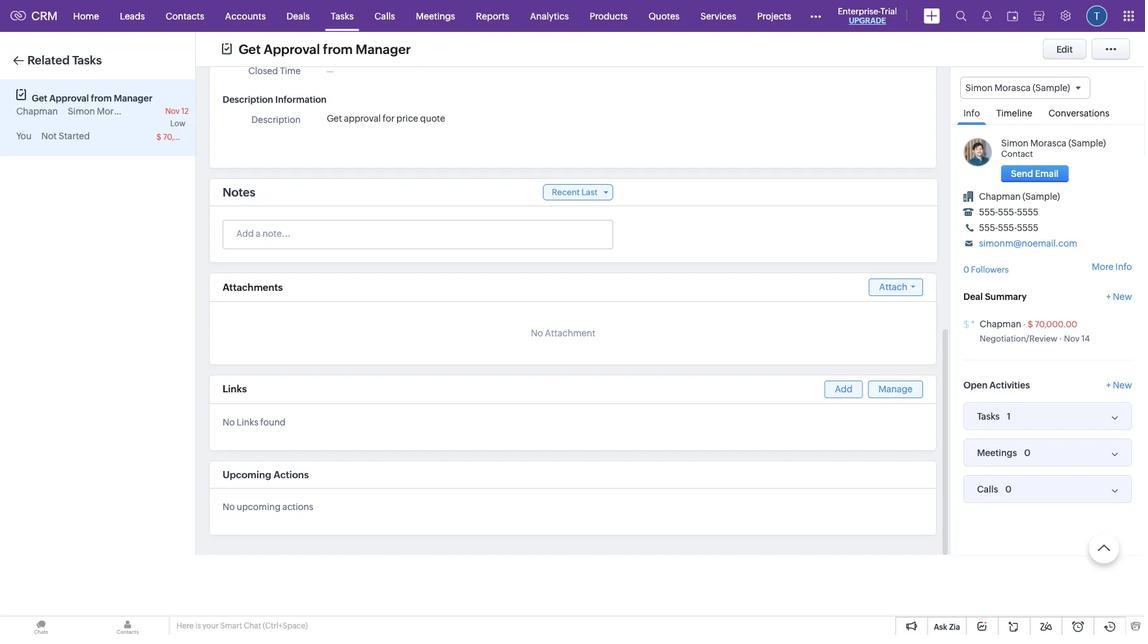 Task type: vqa. For each thing, say whether or not it's contained in the screenshot.
Conversations link in the right of the page
yes



Task type: locate. For each thing, give the bounding box(es) containing it.
1 vertical spatial no
[[223, 417, 235, 428]]

more
[[1092, 261, 1114, 272]]

1 vertical spatial get
[[32, 93, 47, 103]]

from down 'tasks' link
[[323, 42, 353, 57]]

information
[[275, 94, 327, 105]]

from inside get approval from manager nov 12
[[91, 93, 112, 103]]

upgrade
[[849, 16, 886, 25]]

not
[[41, 131, 57, 141]]

approval inside get approval from manager nov 12
[[49, 93, 89, 103]]

simon up info link
[[965, 83, 993, 93]]

chapman for chapman · $ 70,000.00 negotiation/review · nov 14
[[980, 319, 1021, 329]]

related tasks
[[27, 54, 102, 67]]

smart
[[220, 622, 242, 630]]

tasks right related
[[72, 54, 102, 67]]

services link
[[690, 0, 747, 32]]

conversations
[[1049, 108, 1110, 119]]

1 vertical spatial nov
[[1064, 334, 1080, 344]]

5555 up simonm@noemail.com link
[[1017, 223, 1038, 233]]

0 vertical spatial morasca
[[995, 83, 1031, 93]]

0 horizontal spatial get
[[32, 93, 47, 103]]

more info link
[[1092, 261, 1132, 272]]

1 + from the top
[[1106, 291, 1111, 302]]

attachment
[[545, 328, 595, 338]]

morasca inside "field"
[[995, 83, 1031, 93]]

nov left 12
[[165, 107, 180, 116]]

enterprise-
[[838, 6, 880, 16]]

from for get approval from manager
[[323, 42, 353, 57]]

1 vertical spatial 555-555-5555
[[979, 223, 1038, 233]]

1 horizontal spatial 0
[[1005, 484, 1012, 494]]

1 horizontal spatial from
[[323, 42, 353, 57]]

description down closed
[[223, 94, 273, 105]]

get approval for price quote
[[327, 113, 445, 124]]

70,000.00
[[163, 133, 202, 142], [1035, 319, 1077, 329]]

chapman inside chapman · $ 70,000.00 negotiation/review · nov 14
[[980, 319, 1021, 329]]

edit button
[[1043, 39, 1086, 60]]

1 555-555-5555 from the top
[[979, 207, 1038, 218]]

search image
[[956, 10, 967, 21]]

1 vertical spatial description
[[252, 114, 301, 125]]

actions
[[282, 502, 313, 512]]

(sample) inside "field"
[[1033, 83, 1070, 93]]

no left found
[[223, 417, 235, 428]]

description for description information
[[223, 94, 273, 105]]

0 horizontal spatial info
[[963, 108, 980, 119]]

+ new
[[1106, 291, 1132, 302], [1106, 380, 1132, 391]]

1 horizontal spatial approval
[[264, 42, 320, 57]]

1
[[1007, 411, 1011, 422]]

$ up "negotiation/review" in the bottom of the page
[[1028, 319, 1033, 329]]

last
[[581, 187, 598, 197]]

new
[[1113, 291, 1132, 302], [1113, 380, 1132, 391]]

chats image
[[0, 617, 82, 635]]

(sample) inside simon morasca (sample) contact
[[1068, 138, 1106, 149]]

1 horizontal spatial info
[[1115, 261, 1132, 272]]

info
[[963, 108, 980, 119], [1115, 261, 1132, 272]]

1 vertical spatial 5555
[[1017, 223, 1038, 233]]

70,000.00 down low
[[163, 133, 202, 142]]

simonm@noemail.com link
[[979, 238, 1077, 249]]

0 horizontal spatial 0
[[963, 265, 969, 275]]

no links found
[[223, 417, 286, 428]]

0 vertical spatial 5555
[[1017, 207, 1038, 218]]

chapman for chapman (sample)
[[979, 192, 1021, 202]]

2 horizontal spatial tasks
[[977, 411, 1000, 422]]

·
[[1023, 319, 1026, 329], [1059, 334, 1062, 344]]

meetings right calls link
[[416, 11, 455, 21]]

0 vertical spatial no
[[531, 328, 543, 338]]

1 + new from the top
[[1106, 291, 1132, 302]]

notes
[[223, 186, 255, 199]]

more info
[[1092, 261, 1132, 272]]

0 vertical spatial 555-555-5555
[[979, 207, 1038, 218]]

get up closed
[[239, 42, 261, 57]]

0 horizontal spatial meetings
[[416, 11, 455, 21]]

here
[[176, 622, 194, 630]]

1 vertical spatial meetings
[[977, 448, 1017, 458]]

1 vertical spatial $
[[1028, 319, 1033, 329]]

open activities
[[963, 380, 1030, 391]]

calls
[[374, 11, 395, 21], [977, 484, 998, 494]]

get inside get approval from manager nov 12
[[32, 93, 47, 103]]

0 for calls
[[1005, 484, 1012, 494]]

chapman link
[[980, 319, 1021, 329]]

0 horizontal spatial manager
[[114, 93, 152, 103]]

get for get approval from manager
[[239, 42, 261, 57]]

(sample) up low
[[135, 106, 172, 117]]

0 vertical spatial tasks
[[331, 11, 354, 21]]

0 vertical spatial approval
[[264, 42, 320, 57]]

profile element
[[1079, 0, 1115, 32]]

1 vertical spatial new
[[1113, 380, 1132, 391]]

0 horizontal spatial 70,000.00
[[163, 133, 202, 142]]

0 vertical spatial get
[[239, 42, 261, 57]]

1 vertical spatial simon morasca (sample)
[[68, 106, 172, 117]]

2 horizontal spatial simon
[[1001, 138, 1029, 149]]

0 vertical spatial nov
[[165, 107, 180, 116]]

no upcoming actions
[[223, 502, 313, 512]]

simon inside simon morasca (sample) contact
[[1001, 138, 1029, 149]]

0 vertical spatial + new
[[1106, 291, 1132, 302]]

0 vertical spatial info
[[963, 108, 980, 119]]

chapman down contact
[[979, 192, 1021, 202]]

meetings down the 1
[[977, 448, 1017, 458]]

signals element
[[974, 0, 999, 32]]

0 vertical spatial links
[[223, 383, 247, 394]]

70,000.00 up "negotiation/review" in the bottom of the page
[[1035, 319, 1077, 329]]

approval up time
[[264, 42, 320, 57]]

create menu element
[[916, 0, 948, 32]]

0 vertical spatial +
[[1106, 291, 1111, 302]]

555-555-5555 down chapman (sample) link
[[979, 207, 1038, 218]]

Other Modules field
[[802, 6, 830, 26]]

1 vertical spatial approval
[[49, 93, 89, 103]]

analytics link
[[520, 0, 579, 32]]

1 horizontal spatial manager
[[356, 42, 411, 57]]

(sample) down conversations
[[1068, 138, 1106, 149]]

0 vertical spatial from
[[323, 42, 353, 57]]

1 vertical spatial chapman
[[979, 192, 1021, 202]]

0 vertical spatial 70,000.00
[[163, 133, 202, 142]]

· up "negotiation/review" in the bottom of the page
[[1023, 319, 1026, 329]]

(ctrl+space)
[[263, 622, 308, 630]]

tasks
[[331, 11, 354, 21], [72, 54, 102, 67], [977, 411, 1000, 422]]

get
[[239, 42, 261, 57], [32, 93, 47, 103], [327, 113, 342, 124]]

morasca inside simon morasca (sample) contact
[[1030, 138, 1067, 149]]

description down description information
[[252, 114, 301, 125]]

70,000.00 inside chapman · $ 70,000.00 negotiation/review · nov 14
[[1035, 319, 1077, 329]]

0 horizontal spatial approval
[[49, 93, 89, 103]]

recent
[[552, 187, 580, 197]]

0 vertical spatial $
[[156, 133, 161, 142]]

1 vertical spatial links
[[237, 417, 258, 428]]

2 vertical spatial get
[[327, 113, 342, 124]]

nov left 14 in the bottom right of the page
[[1064, 334, 1080, 344]]

manage
[[878, 384, 913, 394]]

get left the approval
[[327, 113, 342, 124]]

chapman (sample) link
[[979, 192, 1060, 202]]

ask
[[934, 623, 947, 631]]

0 followers
[[963, 265, 1009, 275]]

2 vertical spatial simon
[[1001, 138, 1029, 149]]

simon morasca (sample) up timeline link
[[965, 83, 1070, 93]]

you
[[16, 131, 32, 141]]

recent last
[[552, 187, 598, 197]]

0 vertical spatial new
[[1113, 291, 1132, 302]]

get approval from manager
[[239, 42, 411, 57]]

0 horizontal spatial ·
[[1023, 319, 1026, 329]]

2 + new from the top
[[1106, 380, 1132, 391]]

0 vertical spatial chapman
[[16, 106, 58, 117]]

0
[[963, 265, 969, 275], [1024, 448, 1031, 458], [1005, 484, 1012, 494]]

approval down related tasks
[[49, 93, 89, 103]]

0 vertical spatial simon morasca (sample)
[[965, 83, 1070, 93]]

started
[[59, 131, 90, 141]]

0 horizontal spatial simon morasca (sample)
[[68, 106, 172, 117]]

1 horizontal spatial simon
[[965, 83, 993, 93]]

1 vertical spatial simon
[[68, 106, 95, 117]]

not started
[[41, 131, 90, 141]]

5555 down chapman (sample) link
[[1017, 207, 1038, 218]]

0 horizontal spatial tasks
[[72, 54, 102, 67]]

get approval from manager nov 12
[[32, 93, 189, 116]]

quotes link
[[638, 0, 690, 32]]

chapman (sample)
[[979, 192, 1060, 202]]

chapman up "negotiation/review" in the bottom of the page
[[980, 319, 1021, 329]]

simon morasca (sample) inside simon morasca (sample) "field"
[[965, 83, 1070, 93]]

1 new from the top
[[1113, 291, 1132, 302]]

approval
[[264, 42, 320, 57], [49, 93, 89, 103]]

1 horizontal spatial calls
[[977, 484, 998, 494]]

chat
[[244, 622, 261, 630]]

555-555-5555 up simonm@noemail.com link
[[979, 223, 1038, 233]]

links up 'no links found'
[[223, 383, 247, 394]]

nov inside chapman · $ 70,000.00 negotiation/review · nov 14
[[1064, 334, 1080, 344]]

(sample) up conversations link in the top right of the page
[[1033, 83, 1070, 93]]

home
[[73, 11, 99, 21]]

links left found
[[237, 417, 258, 428]]

5555
[[1017, 207, 1038, 218], [1017, 223, 1038, 233]]

upcoming actions
[[223, 469, 309, 480]]

price
[[396, 113, 418, 124]]

chapman
[[16, 106, 58, 117], [979, 192, 1021, 202], [980, 319, 1021, 329]]

2 horizontal spatial get
[[327, 113, 342, 124]]

0 vertical spatial simon
[[965, 83, 993, 93]]

1 horizontal spatial nov
[[1064, 334, 1080, 344]]

tasks up get approval from manager
[[331, 11, 354, 21]]

1 horizontal spatial 70,000.00
[[1035, 319, 1077, 329]]

0 vertical spatial calls
[[374, 11, 395, 21]]

nov inside get approval from manager nov 12
[[165, 107, 180, 116]]

2 horizontal spatial 0
[[1024, 448, 1031, 458]]

1 vertical spatial manager
[[114, 93, 152, 103]]

reports
[[476, 11, 509, 21]]

0 horizontal spatial calls
[[374, 11, 395, 21]]

get down related
[[32, 93, 47, 103]]

0 vertical spatial description
[[223, 94, 273, 105]]

deals link
[[276, 0, 320, 32]]

· left 14 in the bottom right of the page
[[1059, 334, 1062, 344]]

1 horizontal spatial ·
[[1059, 334, 1062, 344]]

info right more
[[1115, 261, 1132, 272]]

no left upcoming
[[223, 502, 235, 512]]

analytics
[[530, 11, 569, 21]]

2 vertical spatial morasca
[[1030, 138, 1067, 149]]

0 horizontal spatial nov
[[165, 107, 180, 116]]

create menu image
[[924, 8, 940, 24]]

1 vertical spatial 0
[[1024, 448, 1031, 458]]

0 horizontal spatial from
[[91, 93, 112, 103]]

1 vertical spatial + new
[[1106, 380, 1132, 391]]

nov
[[165, 107, 180, 116], [1064, 334, 1080, 344]]

upcoming
[[237, 502, 281, 512]]

$ down get approval from manager nov 12
[[156, 133, 161, 142]]

2 vertical spatial chapman
[[980, 319, 1021, 329]]

1 vertical spatial from
[[91, 93, 112, 103]]

manage link
[[868, 381, 923, 398]]

1 horizontal spatial $
[[1028, 319, 1033, 329]]

1 horizontal spatial get
[[239, 42, 261, 57]]

zia
[[949, 623, 960, 631]]

from
[[323, 42, 353, 57], [91, 93, 112, 103]]

1 horizontal spatial simon morasca (sample)
[[965, 83, 1070, 93]]

simon up started
[[68, 106, 95, 117]]

0 vertical spatial manager
[[356, 42, 411, 57]]

simon up contact
[[1001, 138, 1029, 149]]

approval
[[344, 113, 381, 124]]

Simon Morasca (Sample) field
[[960, 77, 1090, 99]]

approval for get approval from manager nov 12
[[49, 93, 89, 103]]

None button
[[1001, 165, 1068, 182]]

meetings link
[[405, 0, 466, 32]]

2 vertical spatial 0
[[1005, 484, 1012, 494]]

your
[[202, 622, 219, 630]]

chapman up not
[[16, 106, 58, 117]]

from down related tasks
[[91, 93, 112, 103]]

info left timeline
[[963, 108, 980, 119]]

manager
[[356, 42, 411, 57], [114, 93, 152, 103]]

description
[[223, 94, 273, 105], [252, 114, 301, 125]]

tasks left the 1
[[977, 411, 1000, 422]]

simon morasca (sample) up started
[[68, 106, 172, 117]]

1 horizontal spatial meetings
[[977, 448, 1017, 458]]

0 vertical spatial 0
[[963, 265, 969, 275]]

1 vertical spatial ·
[[1059, 334, 1062, 344]]

1 vertical spatial +
[[1106, 380, 1111, 391]]

simon morasca (sample)
[[965, 83, 1070, 93], [68, 106, 172, 117]]

timeline link
[[990, 99, 1039, 124]]

manager inside get approval from manager nov 12
[[114, 93, 152, 103]]

no left attachment
[[531, 328, 543, 338]]

1 vertical spatial 70,000.00
[[1035, 319, 1077, 329]]

$
[[156, 133, 161, 142], [1028, 319, 1033, 329]]



Task type: describe. For each thing, give the bounding box(es) containing it.
closed
[[248, 66, 278, 76]]

crm
[[31, 9, 58, 23]]

accounts link
[[215, 0, 276, 32]]

0 vertical spatial meetings
[[416, 11, 455, 21]]

2 5555 from the top
[[1017, 223, 1038, 233]]

Add a note... field
[[223, 227, 612, 240]]

simon morasca (sample) contact
[[1001, 138, 1106, 159]]

trial
[[880, 6, 897, 16]]

found
[[260, 417, 286, 428]]

ask zia
[[934, 623, 960, 631]]

timeline
[[996, 108, 1032, 119]]

activities
[[990, 380, 1030, 391]]

get for get approval for price quote
[[327, 113, 342, 124]]

2 new from the top
[[1113, 380, 1132, 391]]

$ 70,000.00
[[156, 133, 202, 142]]

no for links
[[223, 417, 235, 428]]

conversations link
[[1042, 99, 1116, 124]]

contacts link
[[155, 0, 215, 32]]

reports link
[[466, 0, 520, 32]]

simon inside "field"
[[965, 83, 993, 93]]

contact
[[1001, 149, 1033, 159]]

open
[[963, 380, 988, 391]]

tasks link
[[320, 0, 364, 32]]

calendar image
[[1007, 11, 1018, 21]]

deals
[[287, 11, 310, 21]]

profile image
[[1086, 6, 1107, 26]]

12
[[181, 107, 189, 116]]

accounts
[[225, 11, 266, 21]]

summary
[[985, 291, 1027, 302]]

negotiation/review
[[980, 334, 1058, 344]]

14
[[1081, 334, 1090, 344]]

(sample) up simonm@noemail.com
[[1022, 192, 1060, 202]]

get for get approval from manager nov 12
[[32, 93, 47, 103]]

2 vertical spatial tasks
[[977, 411, 1000, 422]]

crm link
[[10, 9, 58, 23]]

info link
[[957, 99, 986, 125]]

from for get approval from manager nov 12
[[91, 93, 112, 103]]

time
[[280, 66, 301, 76]]

0 vertical spatial ·
[[1023, 319, 1026, 329]]

no for attachments
[[531, 328, 543, 338]]

products
[[590, 11, 628, 21]]

chapman · $ 70,000.00 negotiation/review · nov 14
[[980, 319, 1090, 344]]

leads link
[[109, 0, 155, 32]]

projects
[[757, 11, 791, 21]]

closed time
[[248, 66, 301, 76]]

manager for get approval from manager nov 12
[[114, 93, 152, 103]]

calls inside calls link
[[374, 11, 395, 21]]

0 for meetings
[[1024, 448, 1031, 458]]

deal
[[963, 291, 983, 302]]

simon morasca (sample) link
[[1001, 138, 1106, 149]]

1 5555 from the top
[[1017, 207, 1038, 218]]

0 horizontal spatial $
[[156, 133, 161, 142]]

1 vertical spatial morasca
[[97, 106, 133, 117]]

add
[[835, 384, 852, 394]]

signals image
[[982, 10, 991, 21]]

approval for get approval from manager
[[264, 42, 320, 57]]

description information
[[223, 94, 327, 105]]

is
[[195, 622, 201, 630]]

0 horizontal spatial simon
[[68, 106, 95, 117]]

services
[[700, 11, 736, 21]]

1 vertical spatial info
[[1115, 261, 1132, 272]]

+ new link
[[1106, 291, 1132, 308]]

simonm@noemail.com
[[979, 238, 1077, 249]]

edit
[[1056, 44, 1073, 54]]

2 555-555-5555 from the top
[[979, 223, 1038, 233]]

contacts
[[166, 11, 204, 21]]

attachments
[[223, 282, 283, 293]]

search element
[[948, 0, 974, 32]]

attach
[[879, 282, 907, 292]]

products link
[[579, 0, 638, 32]]

projects link
[[747, 0, 802, 32]]

home link
[[63, 0, 109, 32]]

$ inside chapman · $ 70,000.00 negotiation/review · nov 14
[[1028, 319, 1033, 329]]

quotes
[[649, 11, 680, 21]]

description for description
[[252, 114, 301, 125]]

related
[[27, 54, 70, 67]]

attach link
[[869, 279, 923, 296]]

enterprise-trial upgrade
[[838, 6, 897, 25]]

for
[[383, 113, 395, 124]]

manager for get approval from manager
[[356, 42, 411, 57]]

1 vertical spatial tasks
[[72, 54, 102, 67]]

upcoming
[[223, 469, 271, 480]]

actions
[[274, 469, 309, 480]]

1 horizontal spatial tasks
[[331, 11, 354, 21]]

calls link
[[364, 0, 405, 32]]

no attachment
[[531, 328, 595, 338]]

1 vertical spatial calls
[[977, 484, 998, 494]]

contacts image
[[87, 617, 169, 635]]

leads
[[120, 11, 145, 21]]

chapman for chapman
[[16, 106, 58, 117]]

here is your smart chat (ctrl+space)
[[176, 622, 308, 630]]

quote
[[420, 113, 445, 124]]

2 + from the top
[[1106, 380, 1111, 391]]

deal summary
[[963, 291, 1027, 302]]

followers
[[971, 265, 1009, 275]]

add link
[[824, 381, 863, 398]]

2 vertical spatial no
[[223, 502, 235, 512]]



